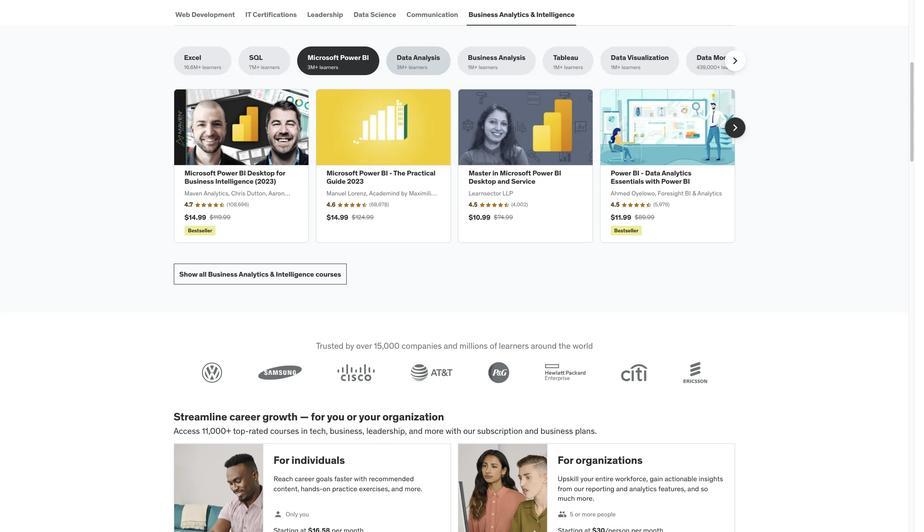 Task type: describe. For each thing, give the bounding box(es) containing it.
for for —
[[311, 410, 325, 424]]

only you
[[286, 511, 309, 518]]

upskill
[[558, 475, 579, 484]]

guide
[[327, 177, 346, 186]]

streamline
[[174, 410, 227, 424]]

streamline career growth — for you or your organization access 11,000+ top-rated courses in tech, business, leadership, and more with our subscription and business plans.
[[174, 410, 597, 436]]

1 vertical spatial more
[[582, 511, 596, 518]]

show all business analytics & intelligence courses link
[[174, 264, 347, 285]]

data analysis 3m+ learners
[[397, 53, 440, 70]]

in inside streamline career growth — for you or your organization access 11,000+ top-rated courses in tech, business, leadership, and more with our subscription and business plans.
[[301, 426, 308, 436]]

insights
[[699, 475, 724, 484]]

only
[[286, 511, 298, 518]]

business inside button
[[469, 10, 498, 19]]

data for data visualization 1m+ learners
[[611, 53, 626, 62]]

practice
[[332, 485, 358, 493]]

hands-
[[301, 485, 323, 493]]

excel 16.6m+ learners
[[184, 53, 221, 70]]

topic filters element
[[174, 47, 755, 75]]

desktop inside microsoft power bi desktop for business intelligence (2023)
[[247, 169, 275, 177]]

by
[[346, 341, 354, 351]]

- inside power bi - data analytics essentials with power bi
[[641, 169, 644, 177]]

microsoft power bi - the practical guide 2023 link
[[327, 169, 436, 186]]

gain
[[650, 475, 663, 484]]

it certifications
[[245, 10, 297, 19]]

visualization
[[628, 53, 669, 62]]

tech,
[[310, 426, 328, 436]]

learners inside business analysis 1m+ learners
[[479, 64, 498, 70]]

data inside power bi - data analytics essentials with power bi
[[646, 169, 661, 177]]

more. inside reach career goals faster with recommended content, hands-on practice exercises, and more.
[[405, 485, 423, 493]]

business analysis 1m+ learners
[[468, 53, 526, 70]]

growth
[[263, 410, 298, 424]]

much
[[558, 494, 575, 503]]

master in microsoft power bi desktop and service link
[[469, 169, 562, 186]]

companies
[[402, 341, 442, 351]]

analytics
[[630, 485, 657, 493]]

power inside master in microsoft power bi desktop and service
[[533, 169, 553, 177]]

modeling
[[714, 53, 744, 62]]

data science
[[354, 10, 396, 19]]

analysis for data analysis
[[414, 53, 440, 62]]

trusted
[[316, 341, 344, 351]]

bi inside microsoft power bi desktop for business intelligence (2023)
[[239, 169, 246, 177]]

communication button
[[405, 4, 460, 25]]

15,000
[[374, 341, 400, 351]]

career for streamline
[[230, 410, 260, 424]]

sql 7m+ learners
[[249, 53, 280, 70]]

att&t logo image
[[411, 364, 453, 382]]

service
[[511, 177, 536, 186]]

or inside streamline career growth — for you or your organization access 11,000+ top-rated courses in tech, business, leadership, and more with our subscription and business plans.
[[347, 410, 357, 424]]

and inside reach career goals faster with recommended content, hands-on practice exercises, and more.
[[392, 485, 403, 493]]

learners inside data analysis 3m+ learners
[[409, 64, 428, 70]]

data for data modeling 439,000+ learners
[[697, 53, 712, 62]]

web
[[175, 10, 190, 19]]

16.6m+
[[184, 64, 201, 70]]

and left business
[[525, 426, 539, 436]]

essentials
[[611, 177, 644, 186]]

analysis for business analysis
[[499, 53, 526, 62]]

and left "millions"
[[444, 341, 458, 351]]

world
[[573, 341, 593, 351]]

- inside microsoft power bi - the practical guide 2023
[[390, 169, 392, 177]]

millions
[[460, 341, 488, 351]]

web development button
[[174, 4, 237, 25]]

intelligence inside microsoft power bi desktop for business intelligence (2023)
[[215, 177, 254, 186]]

microsoft power bi - the practical guide 2023
[[327, 169, 436, 186]]

recommended
[[369, 475, 414, 484]]

business
[[541, 426, 573, 436]]

and down organization on the left
[[409, 426, 423, 436]]

organization
[[383, 410, 444, 424]]

5 or more people
[[570, 511, 616, 518]]

small image for for individuals
[[274, 511, 282, 519]]

more. inside upskill your entire workforce, gain actionable insights from our reporting and analytics features, and so much more.
[[577, 494, 595, 503]]

show all business analytics & intelligence courses
[[179, 270, 341, 279]]

people
[[598, 511, 616, 518]]

0 horizontal spatial you
[[300, 511, 309, 518]]

data science button
[[352, 4, 398, 25]]

master in microsoft power bi desktop and service
[[469, 169, 562, 186]]

organizations
[[576, 454, 643, 468]]

reporting
[[586, 485, 615, 493]]

so
[[701, 485, 708, 493]]

cisco logo image
[[337, 364, 375, 382]]

subscription
[[478, 426, 523, 436]]

with inside reach career goals faster with recommended content, hands-on practice exercises, and more.
[[354, 475, 367, 484]]

courses inside streamline career growth — for you or your organization access 11,000+ top-rated courses in tech, business, leadership, and more with our subscription and business plans.
[[270, 426, 299, 436]]

upskill your entire workforce, gain actionable insights from our reporting and analytics features, and so much more.
[[558, 475, 724, 503]]

the
[[559, 341, 571, 351]]

1 vertical spatial &
[[270, 270, 275, 279]]

our inside upskill your entire workforce, gain actionable insights from our reporting and analytics features, and so much more.
[[574, 485, 584, 493]]

learners inside the microsoft power bi 3m+ learners
[[320, 64, 339, 70]]

microsoft power bi 3m+ learners
[[308, 53, 369, 70]]

& inside button
[[531, 10, 535, 19]]

entire
[[596, 475, 614, 484]]

7m+
[[249, 64, 260, 70]]

samsung logo image
[[258, 366, 302, 380]]

analytics inside power bi - data analytics essentials with power bi
[[662, 169, 692, 177]]

of
[[490, 341, 497, 351]]

leadership
[[307, 10, 343, 19]]

show
[[179, 270, 198, 279]]

1m+ for business analysis
[[468, 64, 478, 70]]

more inside streamline career growth — for you or your organization access 11,000+ top-rated courses in tech, business, leadership, and more with our subscription and business plans.
[[425, 426, 444, 436]]

learners inside sql 7m+ learners
[[261, 64, 280, 70]]

for for for individuals
[[274, 454, 289, 468]]

analytics inside button
[[500, 10, 529, 19]]

development
[[192, 10, 235, 19]]

exercises,
[[359, 485, 390, 493]]

reach career goals faster with recommended content, hands-on practice exercises, and more.
[[274, 475, 423, 493]]

with inside streamline career growth — for you or your organization access 11,000+ top-rated courses in tech, business, leadership, and more with our subscription and business plans.
[[446, 426, 462, 436]]

hewlett packard enterprise logo image
[[545, 364, 586, 382]]

it
[[245, 10, 251, 19]]

microsoft inside master in microsoft power bi desktop and service
[[500, 169, 531, 177]]

learners inside excel 16.6m+ learners
[[203, 64, 221, 70]]

goals
[[316, 475, 333, 484]]

access
[[174, 426, 200, 436]]

science
[[371, 10, 396, 19]]

your inside upskill your entire workforce, gain actionable insights from our reporting and analytics features, and so much more.
[[581, 475, 594, 484]]

small image for for organizations
[[558, 511, 567, 519]]

faster
[[335, 475, 352, 484]]

1 horizontal spatial or
[[575, 511, 581, 518]]

all
[[199, 270, 207, 279]]

1m+ for data visualization
[[611, 64, 621, 70]]

leadership,
[[367, 426, 407, 436]]

volkswagen logo image
[[202, 363, 222, 383]]

for individuals
[[274, 454, 345, 468]]

over
[[356, 341, 372, 351]]

1m+ inside the tableau 1m+ learners
[[554, 64, 563, 70]]

features,
[[659, 485, 686, 493]]

with inside power bi - data analytics essentials with power bi
[[646, 177, 660, 186]]

learners inside the tableau 1m+ learners
[[564, 64, 583, 70]]

actionable
[[665, 475, 697, 484]]



Task type: locate. For each thing, give the bounding box(es) containing it.
1 vertical spatial courses
[[270, 426, 299, 436]]

top-
[[233, 426, 249, 436]]

microsoft
[[308, 53, 339, 62], [185, 169, 216, 177], [327, 169, 358, 177], [500, 169, 531, 177]]

workforce,
[[616, 475, 648, 484]]

your
[[359, 410, 380, 424], [581, 475, 594, 484]]

1 horizontal spatial 1m+
[[554, 64, 563, 70]]

it certifications button
[[244, 4, 299, 25]]

0 vertical spatial courses
[[316, 270, 341, 279]]

on
[[323, 485, 331, 493]]

business
[[469, 10, 498, 19], [468, 53, 498, 62], [185, 177, 214, 186], [208, 270, 238, 279]]

0 vertical spatial more.
[[405, 485, 423, 493]]

0 horizontal spatial &
[[270, 270, 275, 279]]

in down —
[[301, 426, 308, 436]]

next image for carousel element
[[728, 121, 742, 135]]

for right (2023)
[[276, 169, 285, 177]]

data inside data science button
[[354, 10, 369, 19]]

certifications
[[253, 10, 297, 19]]

1 horizontal spatial intelligence
[[276, 270, 314, 279]]

1 horizontal spatial career
[[295, 475, 315, 484]]

0 horizontal spatial 3m+
[[308, 64, 318, 70]]

1m+
[[468, 64, 478, 70], [554, 64, 563, 70], [611, 64, 621, 70]]

more. up 5 or more people
[[577, 494, 595, 503]]

learners inside data visualization 1m+ learners
[[622, 64, 641, 70]]

3m+ inside data analysis 3m+ learners
[[397, 64, 408, 70]]

1 vertical spatial more.
[[577, 494, 595, 503]]

1 1m+ from the left
[[468, 64, 478, 70]]

0 vertical spatial with
[[646, 177, 660, 186]]

for right —
[[311, 410, 325, 424]]

more down organization on the left
[[425, 426, 444, 436]]

data for data analysis 3m+ learners
[[397, 53, 412, 62]]

power inside microsoft power bi desktop for business intelligence (2023)
[[217, 169, 238, 177]]

business inside business analysis 1m+ learners
[[468, 53, 498, 62]]

desktop
[[247, 169, 275, 177], [469, 177, 496, 186]]

and down recommended
[[392, 485, 403, 493]]

bi inside the microsoft power bi 3m+ learners
[[362, 53, 369, 62]]

1 vertical spatial your
[[581, 475, 594, 484]]

in inside master in microsoft power bi desktop and service
[[493, 169, 499, 177]]

1m+ inside business analysis 1m+ learners
[[468, 64, 478, 70]]

for organizations
[[558, 454, 643, 468]]

and left service
[[498, 177, 510, 186]]

small image left 5
[[558, 511, 567, 519]]

0 vertical spatial analytics
[[500, 10, 529, 19]]

data modeling 439,000+ learners
[[697, 53, 744, 70]]

power
[[340, 53, 361, 62], [217, 169, 238, 177], [359, 169, 380, 177], [533, 169, 553, 177], [611, 169, 632, 177], [662, 177, 682, 186]]

0 horizontal spatial desktop
[[247, 169, 275, 177]]

0 horizontal spatial intelligence
[[215, 177, 254, 186]]

your inside streamline career growth — for you or your organization access 11,000+ top-rated courses in tech, business, leadership, and more with our subscription and business plans.
[[359, 410, 380, 424]]

career
[[230, 410, 260, 424], [295, 475, 315, 484]]

2 horizontal spatial with
[[646, 177, 660, 186]]

0 horizontal spatial in
[[301, 426, 308, 436]]

analysis
[[414, 53, 440, 62], [499, 53, 526, 62]]

microsoft inside the microsoft power bi 3m+ learners
[[308, 53, 339, 62]]

data for data science
[[354, 10, 369, 19]]

1 vertical spatial our
[[574, 485, 584, 493]]

for inside microsoft power bi desktop for business intelligence (2023)
[[276, 169, 285, 177]]

0 horizontal spatial for
[[274, 454, 289, 468]]

microsoft for microsoft power bi desktop for business intelligence (2023)
[[185, 169, 216, 177]]

web development
[[175, 10, 235, 19]]

1 horizontal spatial you
[[327, 410, 345, 424]]

0 vertical spatial career
[[230, 410, 260, 424]]

from
[[558, 485, 573, 493]]

1 3m+ from the left
[[308, 64, 318, 70]]

for up "upskill"
[[558, 454, 574, 468]]

next image inside carousel element
[[728, 121, 742, 135]]

carousel element
[[174, 89, 746, 243]]

1 for from the left
[[274, 454, 289, 468]]

analysis inside data analysis 3m+ learners
[[414, 53, 440, 62]]

learners
[[203, 64, 221, 70], [261, 64, 280, 70], [320, 64, 339, 70], [409, 64, 428, 70], [479, 64, 498, 70], [564, 64, 583, 70], [622, 64, 641, 70], [722, 64, 741, 70], [499, 341, 529, 351]]

for
[[276, 169, 285, 177], [311, 410, 325, 424]]

1 - from the left
[[390, 169, 392, 177]]

2 small image from the left
[[558, 511, 567, 519]]

plans.
[[575, 426, 597, 436]]

1 horizontal spatial with
[[446, 426, 462, 436]]

2 analysis from the left
[[499, 53, 526, 62]]

0 horizontal spatial -
[[390, 169, 392, 177]]

1 vertical spatial career
[[295, 475, 315, 484]]

0 vertical spatial your
[[359, 410, 380, 424]]

0 horizontal spatial for
[[276, 169, 285, 177]]

for inside streamline career growth — for you or your organization access 11,000+ top-rated courses in tech, business, leadership, and more with our subscription and business plans.
[[311, 410, 325, 424]]

3 1m+ from the left
[[611, 64, 621, 70]]

and inside master in microsoft power bi desktop and service
[[498, 177, 510, 186]]

0 horizontal spatial your
[[359, 410, 380, 424]]

our right from
[[574, 485, 584, 493]]

the
[[394, 169, 406, 177]]

more right 5
[[582, 511, 596, 518]]

0 horizontal spatial courses
[[270, 426, 299, 436]]

1 horizontal spatial analysis
[[499, 53, 526, 62]]

our left subscription
[[464, 426, 476, 436]]

career inside reach career goals faster with recommended content, hands-on practice exercises, and more.
[[295, 475, 315, 484]]

data inside data modeling 439,000+ learners
[[697, 53, 712, 62]]

and left the so
[[688, 485, 700, 493]]

you right only
[[300, 511, 309, 518]]

business,
[[330, 426, 365, 436]]

and down workforce, at the right bottom
[[616, 485, 628, 493]]

data inside data visualization 1m+ learners
[[611, 53, 626, 62]]

0 vertical spatial you
[[327, 410, 345, 424]]

excel
[[184, 53, 201, 62]]

microsoft for microsoft power bi - the practical guide 2023
[[327, 169, 358, 177]]

1 horizontal spatial in
[[493, 169, 499, 177]]

2 3m+ from the left
[[397, 64, 408, 70]]

0 vertical spatial more
[[425, 426, 444, 436]]

desktop inside master in microsoft power bi desktop and service
[[469, 177, 496, 186]]

1 small image from the left
[[274, 511, 282, 519]]

0 horizontal spatial analysis
[[414, 53, 440, 62]]

intelligence
[[537, 10, 575, 19], [215, 177, 254, 186], [276, 270, 314, 279]]

0 horizontal spatial analytics
[[239, 270, 269, 279]]

analysis inside business analysis 1m+ learners
[[499, 53, 526, 62]]

power inside the microsoft power bi 3m+ learners
[[340, 53, 361, 62]]

you
[[327, 410, 345, 424], [300, 511, 309, 518]]

1 horizontal spatial your
[[581, 475, 594, 484]]

microsoft inside microsoft power bi - the practical guide 2023
[[327, 169, 358, 177]]

0 horizontal spatial our
[[464, 426, 476, 436]]

3m+
[[308, 64, 318, 70], [397, 64, 408, 70]]

1 horizontal spatial for
[[311, 410, 325, 424]]

(2023)
[[255, 177, 276, 186]]

0 horizontal spatial or
[[347, 410, 357, 424]]

tableau 1m+ learners
[[554, 53, 583, 70]]

2 - from the left
[[641, 169, 644, 177]]

1 horizontal spatial more
[[582, 511, 596, 518]]

more. down recommended
[[405, 485, 423, 493]]

learners inside data modeling 439,000+ learners
[[722, 64, 741, 70]]

more
[[425, 426, 444, 436], [582, 511, 596, 518]]

procter & gamble logo image
[[488, 363, 509, 383]]

ericsson logo image
[[684, 363, 708, 383]]

2 next image from the top
[[728, 121, 742, 135]]

1 horizontal spatial small image
[[558, 511, 567, 519]]

business analytics & intelligence
[[469, 10, 575, 19]]

our
[[464, 426, 476, 436], [574, 485, 584, 493]]

1 vertical spatial with
[[446, 426, 462, 436]]

your up the leadership,
[[359, 410, 380, 424]]

individuals
[[292, 454, 345, 468]]

2 vertical spatial intelligence
[[276, 270, 314, 279]]

1 vertical spatial next image
[[728, 121, 742, 135]]

next image for topic filters element
[[728, 54, 742, 68]]

11,000+
[[202, 426, 231, 436]]

career up top-
[[230, 410, 260, 424]]

data inside data analysis 3m+ learners
[[397, 53, 412, 62]]

small image
[[274, 511, 282, 519], [558, 511, 567, 519]]

1 horizontal spatial &
[[531, 10, 535, 19]]

reach
[[274, 475, 293, 484]]

0 horizontal spatial more
[[425, 426, 444, 436]]

career inside streamline career growth — for you or your organization access 11,000+ top-rated courses in tech, business, leadership, and more with our subscription and business plans.
[[230, 410, 260, 424]]

0 horizontal spatial career
[[230, 410, 260, 424]]

1 horizontal spatial desktop
[[469, 177, 496, 186]]

2 vertical spatial analytics
[[239, 270, 269, 279]]

2 horizontal spatial 1m+
[[611, 64, 621, 70]]

2 vertical spatial with
[[354, 475, 367, 484]]

our inside streamline career growth — for you or your organization access 11,000+ top-rated courses in tech, business, leadership, and more with our subscription and business plans.
[[464, 426, 476, 436]]

2 horizontal spatial intelligence
[[537, 10, 575, 19]]

for for desktop
[[276, 169, 285, 177]]

sql
[[249, 53, 263, 62]]

career for reach
[[295, 475, 315, 484]]

in right the master
[[493, 169, 499, 177]]

data visualization 1m+ learners
[[611, 53, 669, 70]]

1 vertical spatial you
[[300, 511, 309, 518]]

or up business,
[[347, 410, 357, 424]]

1 horizontal spatial courses
[[316, 270, 341, 279]]

0 horizontal spatial small image
[[274, 511, 282, 519]]

2 1m+ from the left
[[554, 64, 563, 70]]

1 horizontal spatial analytics
[[500, 10, 529, 19]]

0 vertical spatial for
[[276, 169, 285, 177]]

business analytics & intelligence button
[[467, 4, 577, 25]]

leadership button
[[306, 4, 345, 25]]

career up 'hands-'
[[295, 475, 315, 484]]

data
[[354, 10, 369, 19], [397, 53, 412, 62], [611, 53, 626, 62], [697, 53, 712, 62], [646, 169, 661, 177]]

0 vertical spatial or
[[347, 410, 357, 424]]

your up reporting
[[581, 475, 594, 484]]

in
[[493, 169, 499, 177], [301, 426, 308, 436]]

with
[[646, 177, 660, 186], [446, 426, 462, 436], [354, 475, 367, 484]]

1 analysis from the left
[[414, 53, 440, 62]]

1 horizontal spatial -
[[641, 169, 644, 177]]

1 horizontal spatial more.
[[577, 494, 595, 503]]

or right 5
[[575, 511, 581, 518]]

you inside streamline career growth — for you or your organization access 11,000+ top-rated courses in tech, business, leadership, and more with our subscription and business plans.
[[327, 410, 345, 424]]

—
[[300, 410, 309, 424]]

3m+ inside the microsoft power bi 3m+ learners
[[308, 64, 318, 70]]

2 for from the left
[[558, 454, 574, 468]]

microsoft inside microsoft power bi desktop for business intelligence (2023)
[[185, 169, 216, 177]]

439,000+
[[697, 64, 721, 70]]

power bi - data analytics essentials with power bi
[[611, 169, 692, 186]]

for for for organizations
[[558, 454, 574, 468]]

you up business,
[[327, 410, 345, 424]]

rated
[[249, 426, 268, 436]]

1 horizontal spatial 3m+
[[397, 64, 408, 70]]

1 vertical spatial for
[[311, 410, 325, 424]]

0 vertical spatial intelligence
[[537, 10, 575, 19]]

practical
[[407, 169, 436, 177]]

2 horizontal spatial analytics
[[662, 169, 692, 177]]

microsoft power bi desktop for business intelligence (2023)
[[185, 169, 285, 186]]

0 horizontal spatial with
[[354, 475, 367, 484]]

trusted by over 15,000 companies and millions of learners around the world
[[316, 341, 593, 351]]

microsoft for microsoft power bi 3m+ learners
[[308, 53, 339, 62]]

microsoft power bi desktop for business intelligence (2023) link
[[185, 169, 285, 186]]

1 vertical spatial or
[[575, 511, 581, 518]]

next image
[[728, 54, 742, 68], [728, 121, 742, 135]]

bi inside microsoft power bi - the practical guide 2023
[[381, 169, 388, 177]]

0 vertical spatial &
[[531, 10, 535, 19]]

intelligence inside button
[[537, 10, 575, 19]]

1 vertical spatial in
[[301, 426, 308, 436]]

1m+ inside data visualization 1m+ learners
[[611, 64, 621, 70]]

communication
[[407, 10, 458, 19]]

0 vertical spatial in
[[493, 169, 499, 177]]

bi inside master in microsoft power bi desktop and service
[[555, 169, 562, 177]]

1 next image from the top
[[728, 54, 742, 68]]

business inside microsoft power bi desktop for business intelligence (2023)
[[185, 177, 214, 186]]

0 horizontal spatial more.
[[405, 485, 423, 493]]

content,
[[274, 485, 299, 493]]

more.
[[405, 485, 423, 493], [577, 494, 595, 503]]

master
[[469, 169, 491, 177]]

0 horizontal spatial 1m+
[[468, 64, 478, 70]]

small image left only
[[274, 511, 282, 519]]

1 vertical spatial analytics
[[662, 169, 692, 177]]

next image inside topic filters element
[[728, 54, 742, 68]]

1 horizontal spatial our
[[574, 485, 584, 493]]

1 vertical spatial intelligence
[[215, 177, 254, 186]]

0 vertical spatial our
[[464, 426, 476, 436]]

for up reach
[[274, 454, 289, 468]]

citi logo image
[[621, 364, 648, 382]]

tableau
[[554, 53, 579, 62]]

2023
[[347, 177, 364, 186]]

0 vertical spatial next image
[[728, 54, 742, 68]]

power inside microsoft power bi - the practical guide 2023
[[359, 169, 380, 177]]

for
[[274, 454, 289, 468], [558, 454, 574, 468]]

1 horizontal spatial for
[[558, 454, 574, 468]]



Task type: vqa. For each thing, say whether or not it's contained in the screenshot.
Master in Microsoft Power BI Desktop and Service
yes



